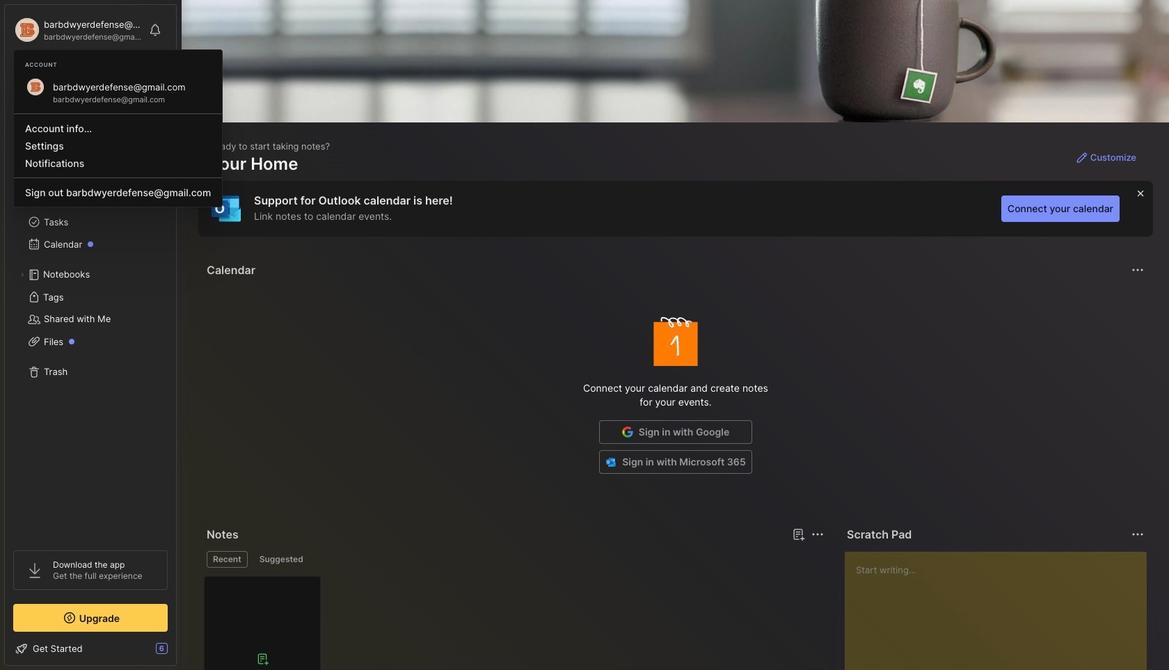 Task type: describe. For each thing, give the bounding box(es) containing it.
Help and Learning task checklist field
[[5, 638, 176, 660]]

Account field
[[13, 16, 142, 44]]

dropdown list menu
[[14, 108, 222, 201]]

tree inside main element
[[5, 136, 176, 538]]

click to collapse image
[[176, 645, 186, 661]]

2 tab from the left
[[253, 551, 310, 568]]



Task type: locate. For each thing, give the bounding box(es) containing it.
tree
[[5, 136, 176, 538]]

More actions field
[[1128, 260, 1148, 280], [808, 525, 828, 544], [1128, 525, 1148, 544]]

tab
[[207, 551, 248, 568], [253, 551, 310, 568]]

Search text field
[[38, 71, 155, 84]]

1 tab from the left
[[207, 551, 248, 568]]

main element
[[0, 0, 181, 670]]

0 horizontal spatial tab
[[207, 551, 248, 568]]

none search field inside main element
[[38, 69, 155, 86]]

None search field
[[38, 69, 155, 86]]

0 horizontal spatial more actions image
[[809, 526, 826, 543]]

tab list
[[207, 551, 822, 568]]

1 horizontal spatial more actions image
[[1130, 262, 1146, 278]]

more actions image
[[1130, 262, 1146, 278], [809, 526, 826, 543]]

Start writing… text field
[[856, 552, 1146, 670]]

1 horizontal spatial tab
[[253, 551, 310, 568]]

1 vertical spatial more actions image
[[809, 526, 826, 543]]

more actions image
[[1130, 526, 1146, 543]]

expand notebooks image
[[18, 271, 26, 279]]

0 vertical spatial more actions image
[[1130, 262, 1146, 278]]



Task type: vqa. For each thing, say whether or not it's contained in the screenshot.
Morning
no



